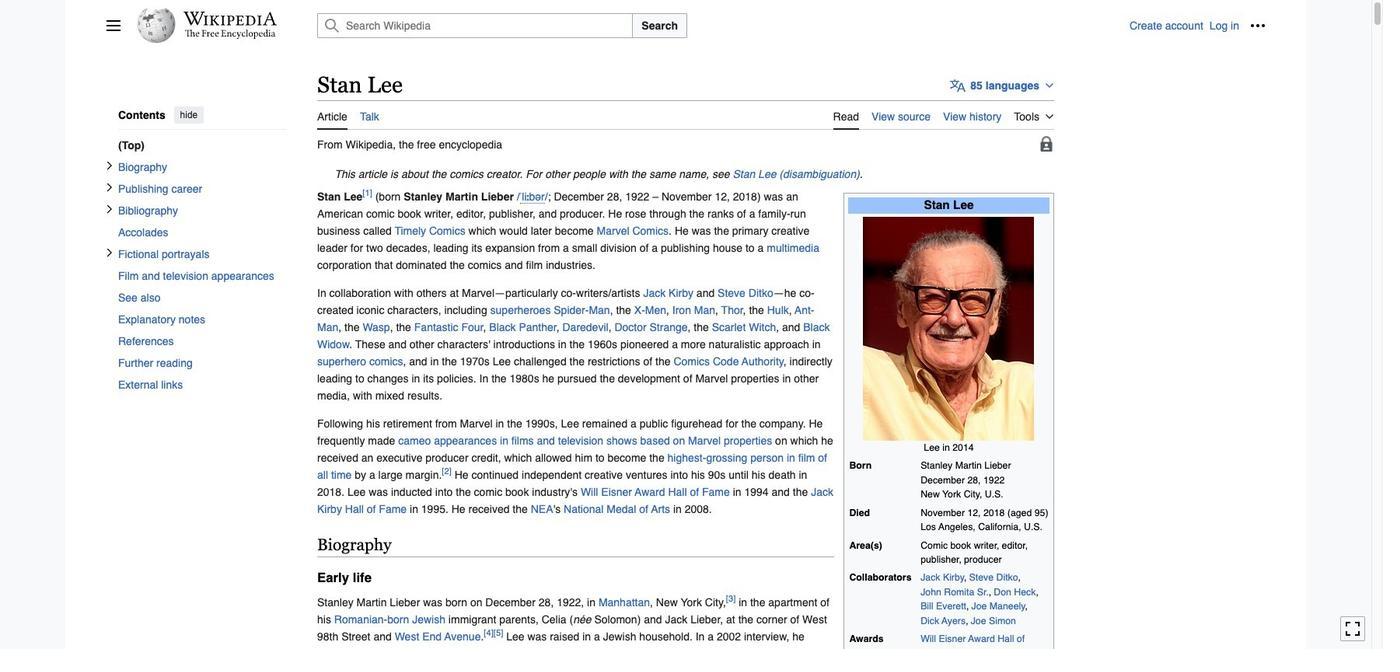 Task type: vqa. For each thing, say whether or not it's contained in the screenshot.
Search results List Box
no



Task type: locate. For each thing, give the bounding box(es) containing it.
x small image
[[105, 160, 114, 170], [105, 204, 114, 213], [105, 248, 114, 257]]

main content
[[311, 70, 1266, 649]]

2 vertical spatial x small image
[[105, 248, 114, 257]]

note
[[317, 165, 1054, 182]]

fullscreen image
[[1345, 622, 1361, 637]]

None search field
[[299, 13, 1130, 38]]

0 vertical spatial x small image
[[105, 160, 114, 170]]

1 vertical spatial x small image
[[105, 204, 114, 213]]

personal tools navigation
[[1130, 13, 1270, 38]]



Task type: describe. For each thing, give the bounding box(es) containing it.
Search Wikipedia search field
[[317, 13, 633, 38]]

1 x small image from the top
[[105, 160, 114, 170]]

wikipedia image
[[183, 12, 277, 26]]

3 x small image from the top
[[105, 248, 114, 257]]

x small image
[[105, 182, 114, 192]]

2 x small image from the top
[[105, 204, 114, 213]]

log in and more options image
[[1250, 18, 1266, 33]]

language progressive image
[[950, 78, 966, 93]]

page semi-protected image
[[1039, 136, 1054, 151]]

menu image
[[106, 18, 121, 33]]

the free encyclopedia image
[[185, 30, 276, 40]]



